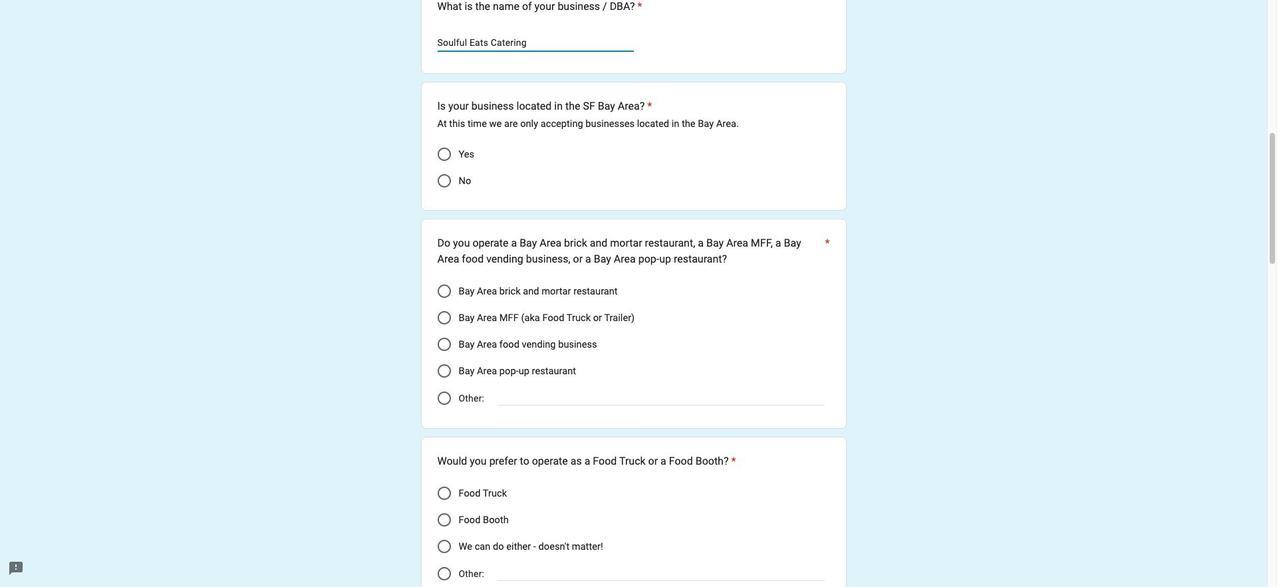 Task type: describe. For each thing, give the bounding box(es) containing it.
Food Truck radio
[[437, 487, 451, 501]]

Bay Area brick and mortar restaurant radio
[[437, 285, 451, 298]]

bay area pop-up restaurant image
[[437, 365, 451, 378]]

2 heading from the top
[[437, 99, 739, 115]]

No radio
[[437, 175, 451, 188]]

Food Booth radio
[[437, 514, 451, 527]]

Yes radio
[[437, 148, 451, 161]]



Task type: locate. For each thing, give the bounding box(es) containing it.
Bay Area food vending business radio
[[437, 338, 451, 351]]

Bay Area pop-up restaurant radio
[[437, 365, 451, 378]]

4 heading from the top
[[437, 454, 736, 470]]

3 heading from the top
[[437, 236, 830, 268]]

bay area food vending business image
[[437, 338, 451, 351]]

None text field
[[437, 35, 634, 51]]

Bay Area MFF (aka Food Truck or Trailer) radio
[[437, 312, 451, 325]]

we can do either - doesn't matter! image
[[437, 540, 451, 554]]

food truck image
[[437, 487, 451, 501]]

required question element
[[635, 0, 642, 15], [645, 99, 652, 115], [823, 236, 830, 268], [729, 454, 736, 470]]

no image
[[437, 175, 451, 188]]

heading
[[437, 0, 642, 15], [437, 99, 739, 115], [437, 236, 830, 268], [437, 454, 736, 470]]

We can do either - doesn't matter! radio
[[437, 540, 451, 554]]

1 heading from the top
[[437, 0, 642, 15]]

bay area brick and mortar restaurant image
[[437, 285, 451, 298]]

yes image
[[437, 148, 451, 161]]

None radio
[[437, 392, 451, 405], [437, 568, 451, 581], [437, 392, 451, 405], [437, 568, 451, 581]]

food booth image
[[437, 514, 451, 527]]

bay area mff (aka food truck or trailer) image
[[437, 312, 451, 325]]

report a problem to google image
[[8, 561, 24, 577]]



Task type: vqa. For each thing, say whether or not it's contained in the screenshot.
'Required question' ELEMENT
yes



